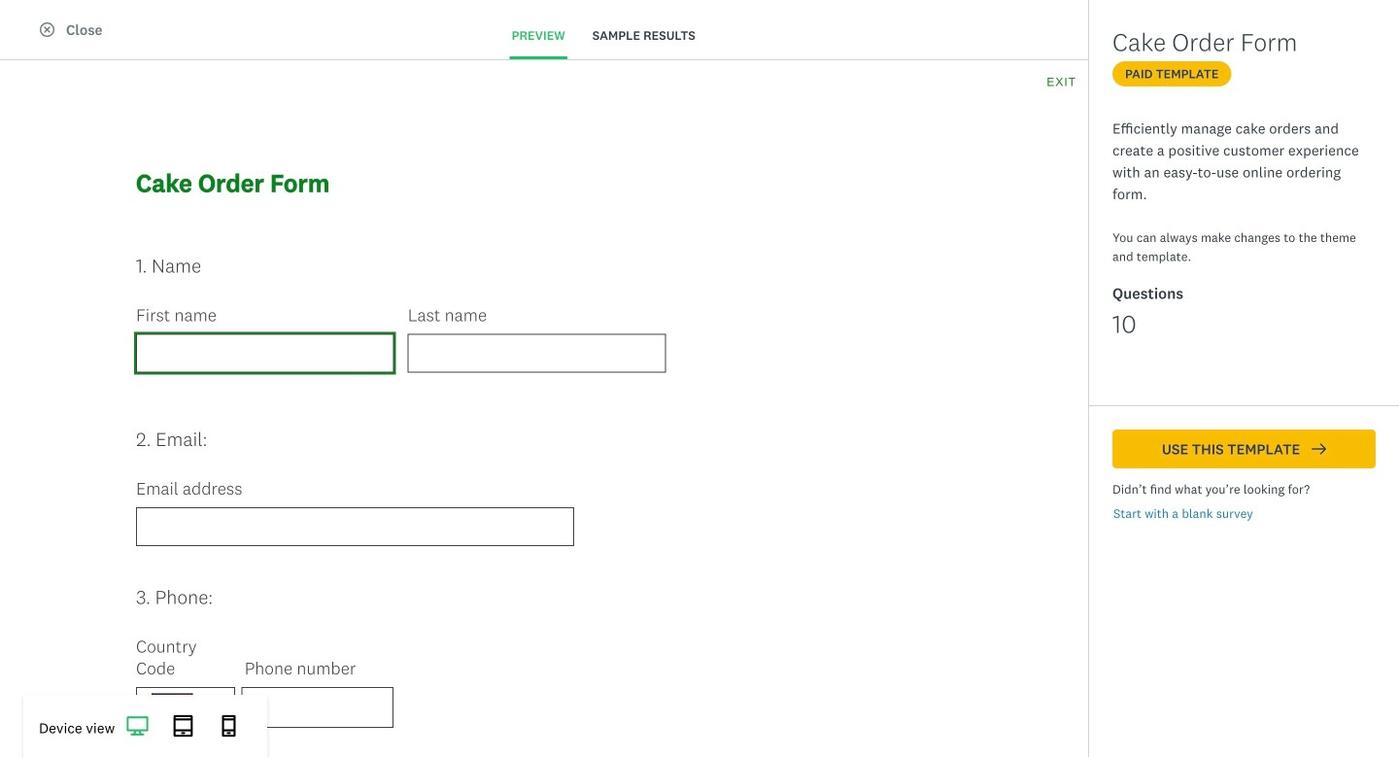 Task type: vqa. For each thing, say whether or not it's contained in the screenshot.
lock icon
yes



Task type: describe. For each thing, give the bounding box(es) containing it.
search image
[[1123, 91, 1137, 106]]

textboxmultiple image
[[1227, 183, 1241, 198]]

lock image
[[1218, 235, 1232, 250]]

online order form image
[[1010, 226, 1241, 379]]

Search templates field
[[1137, 79, 1368, 116]]

svg image
[[127, 715, 149, 737]]

2 brand logo image from the top
[[23, 12, 54, 35]]

2 svg image from the left
[[218, 715, 240, 737]]



Task type: locate. For each thing, give the bounding box(es) containing it.
help icon image
[[1209, 12, 1232, 35]]

grid image
[[1179, 183, 1194, 198]]

arrowright image
[[1312, 442, 1327, 456]]

tab list
[[487, 14, 721, 59]]

1 svg image from the left
[[173, 715, 194, 737]]

1 brand logo image from the top
[[23, 8, 54, 39]]

cake order form image
[[566, 272, 628, 334]]

xcircle image
[[40, 22, 54, 37]]

brand logo image
[[23, 8, 54, 39], [23, 12, 54, 35]]

products icon image
[[1100, 12, 1123, 35], [1100, 12, 1123, 35]]

svg image
[[173, 715, 194, 737], [218, 715, 240, 737]]

notification center icon image
[[1154, 12, 1178, 35]]

1 horizontal spatial svg image
[[218, 715, 240, 737]]

0 horizontal spatial svg image
[[173, 715, 194, 737]]



